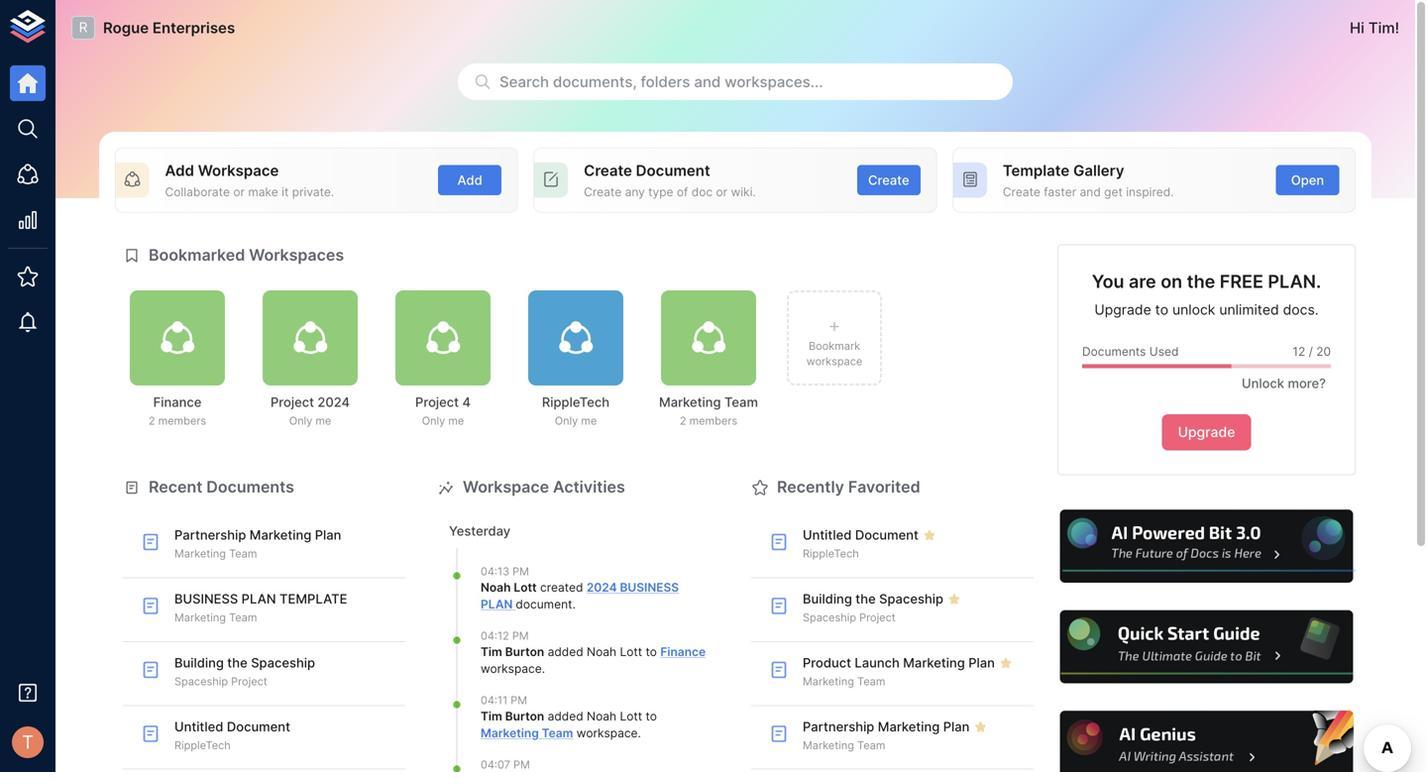 Task type: describe. For each thing, give the bounding box(es) containing it.
me inside rippletech only me
[[581, 414, 597, 427]]

rippletech only me
[[542, 394, 610, 427]]

document for create document
[[636, 162, 710, 179]]

partnership for partnership marketing plan marketing team
[[174, 527, 246, 543]]

documents used
[[1082, 345, 1179, 359]]

marketing inside 'marketing team 2 members'
[[659, 394, 721, 410]]

yesterday
[[449, 523, 510, 539]]

product
[[803, 655, 851, 670]]

bookmark workspace button
[[787, 290, 882, 386]]

create button
[[857, 165, 921, 195]]

burton for team
[[505, 709, 544, 724]]

project inside project 2024 only me
[[271, 394, 314, 410]]

members inside finance 2 members
[[158, 414, 206, 427]]

pm for 04:12 pm tim burton added noah lott to finance workspace .
[[512, 629, 529, 642]]

hi tim !
[[1350, 19, 1399, 37]]

are
[[1129, 271, 1156, 292]]

bookmarked
[[149, 245, 245, 265]]

hi
[[1350, 19, 1365, 37]]

2 horizontal spatial document
[[855, 527, 919, 543]]

t
[[22, 731, 34, 753]]

or inside add workspace collaborate or make it private.
[[233, 185, 245, 199]]

search documents, folders and workspaces... button
[[458, 63, 1013, 100]]

unlock
[[1242, 376, 1284, 391]]

the for building the spaceship spaceship project
[[227, 655, 248, 670]]

1 vertical spatial plan
[[968, 655, 995, 670]]

team inside business plan template marketing team
[[229, 611, 257, 624]]

recent
[[149, 477, 202, 497]]

upgrade button
[[1162, 414, 1251, 451]]

workspace inside add workspace collaborate or make it private.
[[198, 162, 279, 179]]

marketing inside business plan template marketing team
[[174, 611, 226, 624]]

spaceship down business plan template marketing team
[[251, 655, 315, 670]]

plan inside business plan template marketing team
[[241, 591, 276, 606]]

unlock more? button
[[1231, 368, 1331, 399]]

document for untitled document
[[227, 719, 290, 734]]

inspired.
[[1126, 185, 1174, 199]]

building the spaceship spaceship project
[[174, 655, 315, 688]]

lott for .
[[620, 645, 642, 659]]

create document create any type of doc or wiki.
[[584, 162, 756, 199]]

template
[[280, 591, 347, 606]]

untitled for untitled document rippletech
[[174, 719, 223, 734]]

document
[[516, 597, 572, 611]]

type
[[648, 185, 673, 199]]

only inside rippletech only me
[[555, 414, 578, 427]]

you are on the free plan. upgrade to unlock unlimited docs.
[[1092, 271, 1321, 318]]

workspace activities
[[463, 477, 625, 497]]

unlimited
[[1219, 301, 1279, 318]]

wiki.
[[731, 185, 756, 199]]

04:07
[[481, 758, 510, 771]]

2 help image from the top
[[1057, 608, 1356, 686]]

04:11
[[481, 694, 508, 707]]

launch
[[855, 655, 900, 670]]

2024 business plan link
[[481, 580, 679, 611]]

rippletech inside untitled document rippletech
[[174, 739, 231, 752]]

search documents, folders and workspaces...
[[499, 73, 823, 91]]

added for .
[[548, 645, 583, 659]]

plan for partnership marketing plan marketing team
[[315, 527, 341, 543]]

04:11 pm tim burton added noah lott to marketing team workspace .
[[481, 694, 657, 740]]

untitled document rippletech
[[174, 719, 290, 752]]

business inside 2024 business plan
[[620, 580, 679, 595]]

partnership for partnership marketing plan
[[803, 719, 874, 734]]

20
[[1316, 345, 1331, 359]]

me for 2024
[[315, 414, 331, 427]]

private.
[[292, 185, 334, 199]]

r
[[79, 19, 88, 36]]

docs.
[[1283, 301, 1319, 318]]

make
[[248, 185, 278, 199]]

04:13 pm
[[481, 565, 529, 578]]

add workspace collaborate or make it private.
[[165, 162, 334, 199]]

bookmarked workspaces
[[149, 245, 344, 265]]

partnership marketing plan
[[803, 719, 970, 734]]

!
[[1395, 19, 1399, 37]]

finance link
[[660, 645, 706, 659]]

spaceship project
[[803, 611, 896, 624]]

04:12
[[481, 629, 509, 642]]

bookmark
[[809, 340, 860, 352]]

04:12 pm tim burton added noah lott to finance workspace .
[[481, 629, 706, 676]]

added for workspace
[[548, 709, 583, 724]]

upgrade inside upgrade button
[[1178, 424, 1235, 441]]

plan.
[[1268, 271, 1321, 292]]

2024 inside 2024 business plan
[[587, 580, 617, 595]]

t button
[[6, 720, 50, 764]]

add button
[[438, 165, 502, 195]]

project 2024 only me
[[271, 394, 350, 427]]

04:07 pm
[[481, 758, 530, 771]]

1 horizontal spatial workspace
[[463, 477, 549, 497]]

project inside project 4 only me
[[415, 394, 459, 410]]

rippletech for rippletech only me
[[542, 394, 610, 410]]

the for building the spaceship
[[856, 591, 876, 606]]

open button
[[1276, 165, 1339, 195]]

doc
[[692, 185, 713, 199]]

building for building the spaceship spaceship project
[[174, 655, 224, 670]]

create inside template gallery create faster and get inspired.
[[1003, 185, 1040, 199]]

members inside 'marketing team 2 members'
[[689, 414, 738, 427]]

free
[[1220, 271, 1263, 292]]

enterprises
[[152, 19, 235, 37]]

activities
[[553, 477, 625, 497]]

0 vertical spatial noah
[[481, 580, 511, 595]]

workspaces
[[249, 245, 344, 265]]

12 / 20
[[1293, 345, 1331, 359]]

the inside you are on the free plan. upgrade to unlock unlimited docs.
[[1187, 271, 1215, 292]]

recently favorited
[[777, 477, 920, 497]]

unlock more?
[[1242, 376, 1326, 391]]

team inside 04:11 pm tim burton added noah lott to marketing team workspace .
[[542, 726, 573, 740]]

team inside partnership marketing plan marketing team
[[229, 547, 257, 560]]

open
[[1291, 172, 1324, 188]]

search
[[499, 73, 549, 91]]

to for you
[[1155, 301, 1168, 318]]

rogue enterprises
[[103, 19, 235, 37]]

marketing team 2 members
[[659, 394, 758, 427]]

1 help image from the top
[[1057, 507, 1356, 586]]

used
[[1149, 345, 1179, 359]]

building for building the spaceship
[[803, 591, 852, 606]]

product launch marketing plan
[[803, 655, 995, 670]]

rippletech for rippletech
[[803, 547, 859, 560]]



Task type: vqa. For each thing, say whether or not it's contained in the screenshot.


Task type: locate. For each thing, give the bounding box(es) containing it.
0 vertical spatial help image
[[1057, 507, 1356, 586]]

0 horizontal spatial building
[[174, 655, 224, 670]]

more?
[[1288, 376, 1326, 391]]

partnership
[[174, 527, 246, 543], [803, 719, 874, 734]]

created
[[540, 580, 583, 595]]

added down document .
[[548, 645, 583, 659]]

1 vertical spatial document
[[855, 527, 919, 543]]

document down favorited
[[855, 527, 919, 543]]

the
[[1187, 271, 1215, 292], [856, 591, 876, 606], [227, 655, 248, 670]]

2 vertical spatial noah
[[587, 709, 617, 724]]

pm for 04:07 pm
[[513, 758, 530, 771]]

1 horizontal spatial business
[[620, 580, 679, 595]]

partnership down product
[[803, 719, 874, 734]]

/
[[1309, 345, 1313, 359]]

and inside template gallery create faster and get inspired.
[[1080, 185, 1101, 199]]

building the spaceship
[[803, 591, 944, 606]]

2 vertical spatial to
[[646, 709, 657, 724]]

0 vertical spatial document
[[636, 162, 710, 179]]

0 horizontal spatial partnership
[[174, 527, 246, 543]]

1 horizontal spatial 2
[[680, 414, 686, 427]]

burton up marketing team link
[[505, 709, 544, 724]]

plan left template
[[241, 591, 276, 606]]

0 vertical spatial to
[[1155, 301, 1168, 318]]

marketing team for product
[[803, 675, 885, 688]]

0 horizontal spatial 2
[[148, 414, 155, 427]]

pm up "noah lott created"
[[513, 565, 529, 578]]

noah for team
[[587, 709, 617, 724]]

1 vertical spatial help image
[[1057, 608, 1356, 686]]

1 vertical spatial 2024
[[587, 580, 617, 595]]

0 vertical spatial upgrade
[[1094, 301, 1151, 318]]

1 members from the left
[[158, 414, 206, 427]]

0 vertical spatial 2024
[[318, 394, 350, 410]]

untitled down recently
[[803, 527, 852, 543]]

to inside 04:12 pm tim burton added noah lott to finance workspace .
[[646, 645, 657, 659]]

business plan template marketing team
[[174, 591, 347, 624]]

. down created
[[572, 597, 576, 611]]

. up 04:11 pm tim burton added noah lott to marketing team workspace .
[[542, 661, 545, 676]]

only inside project 2024 only me
[[289, 414, 312, 427]]

workspaces...
[[725, 73, 823, 91]]

pm
[[513, 565, 529, 578], [512, 629, 529, 642], [511, 694, 527, 707], [513, 758, 530, 771]]

progress bar
[[983, 364, 1331, 368]]

0 horizontal spatial or
[[233, 185, 245, 199]]

0 horizontal spatial add
[[165, 162, 194, 179]]

untitled for untitled document
[[803, 527, 852, 543]]

on
[[1161, 271, 1182, 292]]

documents left used
[[1082, 345, 1146, 359]]

1 horizontal spatial documents
[[1082, 345, 1146, 359]]

tim down 04:12
[[481, 645, 502, 659]]

noah lott created
[[481, 580, 587, 595]]

1 horizontal spatial only
[[422, 414, 445, 427]]

1 vertical spatial untitled
[[174, 719, 223, 734]]

building up untitled document rippletech
[[174, 655, 224, 670]]

workspace
[[806, 355, 862, 368], [481, 661, 542, 676], [577, 726, 638, 740]]

add for add
[[457, 172, 482, 188]]

0 vertical spatial added
[[548, 645, 583, 659]]

workspace up 04:11
[[481, 661, 542, 676]]

2 inside finance 2 members
[[148, 414, 155, 427]]

2 horizontal spatial .
[[638, 726, 641, 740]]

noah down 04:12 pm tim burton added noah lott to finance workspace .
[[587, 709, 617, 724]]

1 horizontal spatial 2024
[[587, 580, 617, 595]]

1 vertical spatial the
[[856, 591, 876, 606]]

only for 2024
[[289, 414, 312, 427]]

partnership down recent documents
[[174, 527, 246, 543]]

0 vertical spatial workspace
[[806, 355, 862, 368]]

lott for workspace
[[620, 709, 642, 724]]

1 vertical spatial rippletech
[[803, 547, 859, 560]]

1 vertical spatial .
[[542, 661, 545, 676]]

0 vertical spatial marketing team
[[803, 675, 885, 688]]

3 me from the left
[[581, 414, 597, 427]]

gallery
[[1073, 162, 1124, 179]]

tim inside 04:12 pm tim burton added noah lott to finance workspace .
[[481, 645, 502, 659]]

untitled down building the spaceship spaceship project on the left bottom of the page
[[174, 719, 223, 734]]

pm for 04:13 pm
[[513, 565, 529, 578]]

marketing team
[[803, 675, 885, 688], [803, 739, 885, 752]]

2 burton from the top
[[505, 709, 544, 724]]

or inside the create document create any type of doc or wiki.
[[716, 185, 727, 199]]

1 vertical spatial lott
[[620, 645, 642, 659]]

0 horizontal spatial untitled
[[174, 719, 223, 734]]

to down "on"
[[1155, 301, 1168, 318]]

1 horizontal spatial document
[[636, 162, 710, 179]]

burton down 04:12
[[505, 645, 544, 659]]

recent documents
[[149, 477, 294, 497]]

marketing team down product
[[803, 675, 885, 688]]

1 horizontal spatial or
[[716, 185, 727, 199]]

the up spaceship project on the bottom right of the page
[[856, 591, 876, 606]]

noah down 2024 business plan link
[[587, 645, 617, 659]]

tim inside 04:11 pm tim burton added noah lott to marketing team workspace .
[[481, 709, 502, 724]]

of
[[677, 185, 688, 199]]

0 horizontal spatial members
[[158, 414, 206, 427]]

lott inside 04:12 pm tim burton added noah lott to finance workspace .
[[620, 645, 642, 659]]

1 me from the left
[[315, 414, 331, 427]]

2 vertical spatial workspace
[[577, 726, 638, 740]]

document down building the spaceship spaceship project on the left bottom of the page
[[227, 719, 290, 734]]

finance 2 members
[[148, 394, 206, 427]]

pm inside 04:11 pm tim burton added noah lott to marketing team workspace .
[[511, 694, 527, 707]]

bookmark workspace
[[806, 340, 862, 368]]

faster
[[1044, 185, 1076, 199]]

add for add workspace collaborate or make it private.
[[165, 162, 194, 179]]

pm inside 04:12 pm tim burton added noah lott to finance workspace .
[[512, 629, 529, 642]]

help image
[[1057, 507, 1356, 586], [1057, 608, 1356, 686], [1057, 708, 1356, 772]]

1 horizontal spatial .
[[572, 597, 576, 611]]

. inside 04:11 pm tim burton added noah lott to marketing team workspace .
[[638, 726, 641, 740]]

pm right 04:12
[[512, 629, 529, 642]]

1 horizontal spatial and
[[1080, 185, 1101, 199]]

tim for finance
[[481, 645, 502, 659]]

1 horizontal spatial plan
[[481, 597, 513, 611]]

0 vertical spatial lott
[[514, 580, 537, 595]]

marketing team for partnership
[[803, 739, 885, 752]]

add
[[165, 162, 194, 179], [457, 172, 482, 188]]

marketing
[[659, 394, 721, 410], [250, 527, 311, 543], [174, 547, 226, 560], [174, 611, 226, 624], [903, 655, 965, 670], [803, 675, 854, 688], [878, 719, 940, 734], [481, 726, 539, 740], [803, 739, 854, 752]]

or right doc
[[716, 185, 727, 199]]

to left finance link
[[646, 645, 657, 659]]

me inside project 2024 only me
[[315, 414, 331, 427]]

document .
[[516, 597, 576, 611]]

2 marketing team from the top
[[803, 739, 885, 752]]

team inside 'marketing team 2 members'
[[724, 394, 758, 410]]

me for 4
[[448, 414, 464, 427]]

2 horizontal spatial rippletech
[[803, 547, 859, 560]]

team
[[724, 394, 758, 410], [229, 547, 257, 560], [229, 611, 257, 624], [857, 675, 885, 688], [542, 726, 573, 740], [857, 739, 885, 752]]

2 inside 'marketing team 2 members'
[[680, 414, 686, 427]]

0 horizontal spatial me
[[315, 414, 331, 427]]

0 horizontal spatial business
[[174, 591, 238, 606]]

pm right 04:11
[[511, 694, 527, 707]]

0 vertical spatial finance
[[153, 394, 202, 410]]

and inside the search documents, folders and workspaces... button
[[694, 73, 721, 91]]

1 horizontal spatial me
[[448, 414, 464, 427]]

1 horizontal spatial add
[[457, 172, 482, 188]]

workspace down bookmark
[[806, 355, 862, 368]]

2 vertical spatial rippletech
[[174, 739, 231, 752]]

1 horizontal spatial members
[[689, 414, 738, 427]]

04:13
[[481, 565, 509, 578]]

template
[[1003, 162, 1070, 179]]

2 added from the top
[[548, 709, 583, 724]]

noah down 04:13
[[481, 580, 511, 595]]

0 vertical spatial documents
[[1082, 345, 1146, 359]]

tim for marketing
[[481, 709, 502, 724]]

to inside 04:11 pm tim burton added noah lott to marketing team workspace .
[[646, 709, 657, 724]]

upgrade inside you are on the free plan. upgrade to unlock unlimited docs.
[[1094, 301, 1151, 318]]

0 vertical spatial plan
[[315, 527, 341, 543]]

plan for partnership marketing plan
[[943, 719, 970, 734]]

partnership inside partnership marketing plan marketing team
[[174, 527, 246, 543]]

members
[[158, 414, 206, 427], [689, 414, 738, 427]]

1 vertical spatial to
[[646, 645, 657, 659]]

document inside untitled document rippletech
[[227, 719, 290, 734]]

project
[[271, 394, 314, 410], [415, 394, 459, 410], [859, 611, 896, 624], [231, 675, 267, 688]]

template gallery create faster and get inspired.
[[1003, 162, 1174, 199]]

0 horizontal spatial plan
[[241, 591, 276, 606]]

0 vertical spatial building
[[803, 591, 852, 606]]

added inside 04:11 pm tim burton added noah lott to marketing team workspace .
[[548, 709, 583, 724]]

lott up document
[[514, 580, 537, 595]]

marketing inside 04:11 pm tim burton added noah lott to marketing team workspace .
[[481, 726, 539, 740]]

0 horizontal spatial workspace
[[198, 162, 279, 179]]

1 vertical spatial workspace
[[481, 661, 542, 676]]

2 members from the left
[[689, 414, 738, 427]]

finance
[[153, 394, 202, 410], [660, 645, 706, 659]]

noah inside 04:12 pm tim burton added noah lott to finance workspace .
[[587, 645, 617, 659]]

2024 business plan
[[481, 580, 679, 611]]

workspace up yesterday
[[463, 477, 549, 497]]

2 vertical spatial the
[[227, 655, 248, 670]]

noah for workspace
[[587, 645, 617, 659]]

added
[[548, 645, 583, 659], [548, 709, 583, 724]]

2 vertical spatial lott
[[620, 709, 642, 724]]

it
[[282, 185, 289, 199]]

0 vertical spatial burton
[[505, 645, 544, 659]]

document inside the create document create any type of doc or wiki.
[[636, 162, 710, 179]]

get
[[1104, 185, 1123, 199]]

1 vertical spatial added
[[548, 709, 583, 724]]

2 vertical spatial tim
[[481, 709, 502, 724]]

. down 04:12 pm tim burton added noah lott to finance workspace .
[[638, 726, 641, 740]]

0 horizontal spatial documents
[[206, 477, 294, 497]]

0 horizontal spatial 2024
[[318, 394, 350, 410]]

0 vertical spatial untitled
[[803, 527, 852, 543]]

2 me from the left
[[448, 414, 464, 427]]

burton inside 04:11 pm tim burton added noah lott to marketing team workspace .
[[505, 709, 544, 724]]

3 only from the left
[[555, 414, 578, 427]]

0 vertical spatial tim
[[1368, 19, 1395, 37]]

2 vertical spatial help image
[[1057, 708, 1356, 772]]

spaceship up product
[[803, 611, 856, 624]]

to
[[1155, 301, 1168, 318], [646, 645, 657, 659], [646, 709, 657, 724]]

tim right hi
[[1368, 19, 1395, 37]]

2 vertical spatial plan
[[943, 719, 970, 734]]

business inside business plan template marketing team
[[174, 591, 238, 606]]

finance inside finance 2 members
[[153, 394, 202, 410]]

business down partnership marketing plan marketing team
[[174, 591, 238, 606]]

0 horizontal spatial finance
[[153, 394, 202, 410]]

only for 4
[[422, 414, 445, 427]]

noah inside 04:11 pm tim burton added noah lott to marketing team workspace .
[[587, 709, 617, 724]]

document up of
[[636, 162, 710, 179]]

tim down 04:11
[[481, 709, 502, 724]]

plan up 04:12
[[481, 597, 513, 611]]

documents,
[[553, 73, 637, 91]]

project inside building the spaceship spaceship project
[[231, 675, 267, 688]]

untitled document
[[803, 527, 919, 543]]

2 horizontal spatial the
[[1187, 271, 1215, 292]]

pm for 04:11 pm tim burton added noah lott to marketing team workspace .
[[511, 694, 527, 707]]

only inside project 4 only me
[[422, 414, 445, 427]]

lott
[[514, 580, 537, 595], [620, 645, 642, 659], [620, 709, 642, 724]]

add inside button
[[457, 172, 482, 188]]

rippletech down building the spaceship spaceship project on the left bottom of the page
[[174, 739, 231, 752]]

documents up partnership marketing plan marketing team
[[206, 477, 294, 497]]

workspace up make
[[198, 162, 279, 179]]

1 or from the left
[[233, 185, 245, 199]]

1 horizontal spatial workspace
[[577, 726, 638, 740]]

spaceship
[[879, 591, 944, 606], [803, 611, 856, 624], [251, 655, 315, 670], [174, 675, 228, 688]]

burton
[[505, 645, 544, 659], [505, 709, 544, 724]]

pm right 04:07
[[513, 758, 530, 771]]

1 horizontal spatial partnership
[[803, 719, 874, 734]]

to inside you are on the free plan. upgrade to unlock unlimited docs.
[[1155, 301, 1168, 318]]

add inside add workspace collaborate or make it private.
[[165, 162, 194, 179]]

added inside 04:12 pm tim burton added noah lott to finance workspace .
[[548, 645, 583, 659]]

1 horizontal spatial untitled
[[803, 527, 852, 543]]

. inside 04:12 pm tim burton added noah lott to finance workspace .
[[542, 661, 545, 676]]

1 horizontal spatial rippletech
[[542, 394, 610, 410]]

2 or from the left
[[716, 185, 727, 199]]

upgrade down you
[[1094, 301, 1151, 318]]

document
[[636, 162, 710, 179], [855, 527, 919, 543], [227, 719, 290, 734]]

1 horizontal spatial the
[[856, 591, 876, 606]]

or left make
[[233, 185, 245, 199]]

partnership marketing plan marketing team
[[174, 527, 341, 560]]

project 4 only me
[[415, 394, 471, 427]]

create inside button
[[868, 172, 909, 188]]

lott inside 04:11 pm tim burton added noah lott to marketing team workspace .
[[620, 709, 642, 724]]

1 2 from the left
[[148, 414, 155, 427]]

0 horizontal spatial .
[[542, 661, 545, 676]]

rogue
[[103, 19, 149, 37]]

business up finance link
[[620, 580, 679, 595]]

1 vertical spatial documents
[[206, 477, 294, 497]]

building inside building the spaceship spaceship project
[[174, 655, 224, 670]]

3 help image from the top
[[1057, 708, 1356, 772]]

workspace inside button
[[806, 355, 862, 368]]

12
[[1293, 345, 1305, 359]]

2024 inside project 2024 only me
[[318, 394, 350, 410]]

lott left finance link
[[620, 645, 642, 659]]

marketing team link
[[481, 726, 573, 740]]

to for 04:12
[[646, 645, 657, 659]]

create
[[584, 162, 632, 179], [868, 172, 909, 188], [584, 185, 622, 199], [1003, 185, 1040, 199]]

the down business plan template marketing team
[[227, 655, 248, 670]]

0 horizontal spatial and
[[694, 73, 721, 91]]

4
[[462, 394, 471, 410]]

added up marketing team link
[[548, 709, 583, 724]]

0 vertical spatial .
[[572, 597, 576, 611]]

noah
[[481, 580, 511, 595], [587, 645, 617, 659], [587, 709, 617, 724]]

0 horizontal spatial only
[[289, 414, 312, 427]]

lott down 04:12 pm tim burton added noah lott to finance workspace .
[[620, 709, 642, 724]]

you
[[1092, 271, 1124, 292]]

2 horizontal spatial me
[[581, 414, 597, 427]]

unlock
[[1172, 301, 1215, 318]]

plan inside partnership marketing plan marketing team
[[315, 527, 341, 543]]

rippletech down untitled document on the right of the page
[[803, 547, 859, 560]]

plan inside 2024 business plan
[[481, 597, 513, 611]]

burton inside 04:12 pm tim burton added noah lott to finance workspace .
[[505, 645, 544, 659]]

collaborate
[[165, 185, 230, 199]]

0 horizontal spatial workspace
[[481, 661, 542, 676]]

1 horizontal spatial finance
[[660, 645, 706, 659]]

1 vertical spatial marketing team
[[803, 739, 885, 752]]

0 vertical spatial rippletech
[[542, 394, 610, 410]]

2 vertical spatial document
[[227, 719, 290, 734]]

1 added from the top
[[548, 645, 583, 659]]

to down 04:12 pm tim burton added noah lott to finance workspace .
[[646, 709, 657, 724]]

0 vertical spatial the
[[1187, 271, 1215, 292]]

1 burton from the top
[[505, 645, 544, 659]]

favorited
[[848, 477, 920, 497]]

recently
[[777, 477, 844, 497]]

me inside project 4 only me
[[448, 414, 464, 427]]

rippletech up activities
[[542, 394, 610, 410]]

untitled inside untitled document rippletech
[[174, 719, 223, 734]]

any
[[625, 185, 645, 199]]

workspace inside 04:12 pm tim burton added noah lott to finance workspace .
[[481, 661, 542, 676]]

building up spaceship project on the bottom right of the page
[[803, 591, 852, 606]]

0 horizontal spatial document
[[227, 719, 290, 734]]

1 vertical spatial tim
[[481, 645, 502, 659]]

workspace inside 04:11 pm tim burton added noah lott to marketing team workspace .
[[577, 726, 638, 740]]

1 horizontal spatial upgrade
[[1178, 424, 1235, 441]]

spaceship up spaceship project on the bottom right of the page
[[879, 591, 944, 606]]

1 vertical spatial upgrade
[[1178, 424, 1235, 441]]

burton for workspace
[[505, 645, 544, 659]]

spaceship up untitled document rippletech
[[174, 675, 228, 688]]

0 vertical spatial workspace
[[198, 162, 279, 179]]

documents
[[1082, 345, 1146, 359], [206, 477, 294, 497]]

1 marketing team from the top
[[803, 675, 885, 688]]

0 horizontal spatial upgrade
[[1094, 301, 1151, 318]]

1 horizontal spatial building
[[803, 591, 852, 606]]

2 horizontal spatial only
[[555, 414, 578, 427]]

2 only from the left
[[422, 414, 445, 427]]

finance inside 04:12 pm tim burton added noah lott to finance workspace .
[[660, 645, 706, 659]]

the inside building the spaceship spaceship project
[[227, 655, 248, 670]]

folders
[[641, 73, 690, 91]]

to for 04:11
[[646, 709, 657, 724]]

2 horizontal spatial workspace
[[806, 355, 862, 368]]

1 vertical spatial workspace
[[463, 477, 549, 497]]

2 vertical spatial .
[[638, 726, 641, 740]]

and right folders
[[694, 73, 721, 91]]

building
[[803, 591, 852, 606], [174, 655, 224, 670]]

1 vertical spatial building
[[174, 655, 224, 670]]

and down 'gallery'
[[1080, 185, 1101, 199]]

the up unlock
[[1187, 271, 1215, 292]]

2 2 from the left
[[680, 414, 686, 427]]

marketing team down partnership marketing plan
[[803, 739, 885, 752]]

workspace right marketing team link
[[577, 726, 638, 740]]

1 only from the left
[[289, 414, 312, 427]]

0 vertical spatial partnership
[[174, 527, 246, 543]]

upgrade down "unlock more?" button
[[1178, 424, 1235, 441]]



